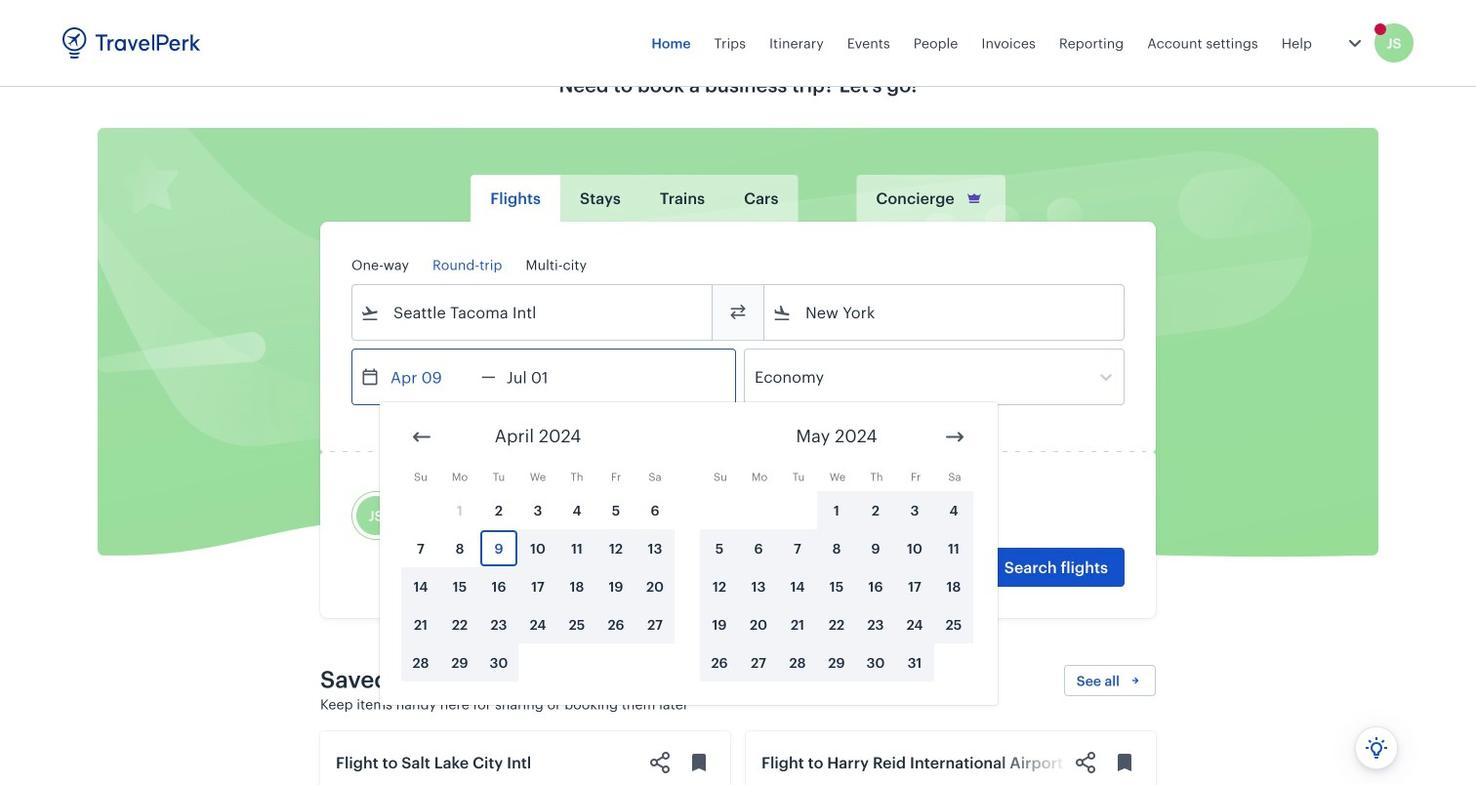 Task type: locate. For each thing, give the bounding box(es) containing it.
move backward to switch to the previous month. image
[[410, 425, 434, 449]]

selected. saturday, may 18, 2024 image
[[935, 568, 973, 604]]

selected. saturday, may 25, 2024 image
[[935, 606, 973, 643]]

To search field
[[792, 297, 1099, 328]]

move forward to switch to the next month. image
[[943, 425, 967, 449]]

Add traveler search field
[[570, 500, 773, 531]]



Task type: vqa. For each thing, say whether or not it's contained in the screenshot.
Selected. Friday, May 3, 2024 image at the right
yes



Task type: describe. For each thing, give the bounding box(es) containing it.
calendar application
[[380, 402, 1476, 720]]

From search field
[[380, 297, 686, 328]]

selected. saturday, may 4, 2024 image
[[935, 492, 973, 528]]

selected. friday, may 31, 2024 image
[[896, 644, 934, 681]]

selected. friday, may 10, 2024 image
[[896, 530, 934, 566]]

Depart text field
[[380, 350, 481, 404]]

selected. saturday, may 11, 2024 image
[[935, 530, 973, 566]]

selected. friday, may 24, 2024 image
[[896, 606, 934, 643]]

selected. friday, may 3, 2024 image
[[896, 492, 934, 528]]

selected. friday, may 17, 2024 image
[[896, 568, 934, 604]]

Return text field
[[496, 350, 597, 404]]



